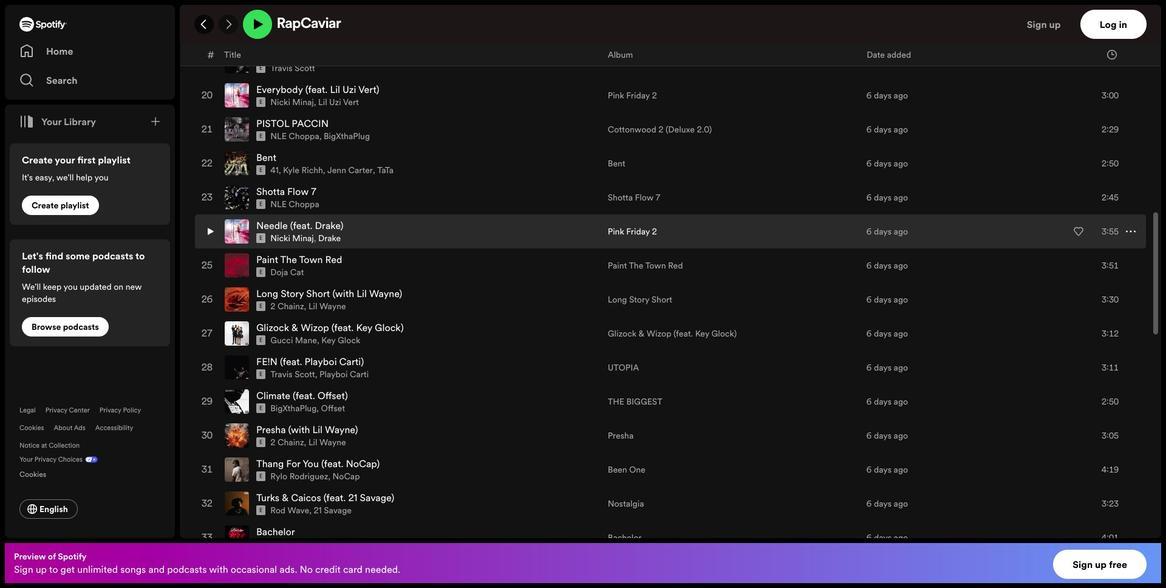 Task type: describe. For each thing, give the bounding box(es) containing it.
2 inside presha (with lil wayne) cell
[[271, 436, 276, 449]]

date added
[[867, 48, 912, 60]]

2 chainz link for story
[[271, 300, 304, 312]]

glizock for glizock & wizop (feat. key glock) e
[[256, 321, 289, 334]]

0 horizontal spatial paint the town red link
[[256, 253, 342, 266]]

6 days ago for glizock & wizop (feat. key glock)
[[867, 328, 908, 340]]

presha for presha
[[608, 430, 634, 442]]

nicki minaj link for needle
[[271, 232, 314, 244]]

privacy for privacy policy
[[99, 406, 121, 415]]

0 horizontal spatial bigxthaplug link
[[271, 402, 317, 415]]

explicit element for climate (feat. offset)
[[256, 404, 266, 413]]

ago for paint the town red
[[894, 260, 908, 272]]

lil inside long story short (with lil wayne) e
[[357, 287, 367, 300]]

glizock & wizop (feat. key glock) cell
[[225, 317, 598, 350]]

sign up
[[1027, 18, 1061, 31]]

nostalgia
[[608, 498, 644, 510]]

podcasts inside preview of spotify sign up to get unlimited songs and podcasts with occasional ads. no credit card needed.
[[167, 563, 207, 576]]

scott for travis scott , playboi carti
[[295, 368, 315, 380]]

nicki for everybody
[[271, 96, 290, 108]]

pistol
[[256, 117, 289, 130]]

privacy down at
[[35, 455, 56, 464]]

scott for travis scott
[[295, 62, 315, 74]]

date
[[867, 48, 885, 60]]

6 days ago for long story short (with lil wayne)
[[867, 294, 908, 306]]

cookies for first cookies link from the top
[[19, 424, 44, 433]]

privacy for privacy center
[[45, 406, 67, 415]]

e inside long story short (with lil wayne) e
[[259, 303, 263, 310]]

2 inside long story short (with lil wayne) cell
[[271, 300, 276, 312]]

bent for bent
[[608, 157, 626, 170]]

long for long story short (with lil wayne) e
[[256, 287, 278, 300]]

playboi inside fe!n (feat. playboi carti) e
[[305, 355, 337, 368]]

e inside shotta flow 7 e
[[259, 201, 263, 208]]

to inside preview of spotify sign up to get unlimited songs and podcasts with occasional ads. no credit card needed.
[[49, 563, 58, 576]]

episodes
[[22, 293, 56, 305]]

home link
[[19, 39, 160, 63]]

6 days ago for thang for you (feat. nocap)
[[867, 464, 908, 476]]

bachelor inside cell
[[256, 525, 295, 538]]

1 nle choppa link from the top
[[271, 130, 319, 142]]

bigxthaplug inside climate (feat. offset) cell
[[271, 402, 317, 415]]

sign up free button
[[1054, 550, 1147, 579]]

long story short (with lil wayne) cell
[[225, 283, 598, 316]]

lil inside presha (with lil wayne) e
[[313, 423, 323, 436]]

help
[[76, 171, 93, 183]]

fe!n
[[256, 355, 278, 368]]

paint the town red cell
[[225, 249, 598, 282]]

paint for paint the town red
[[608, 260, 627, 272]]

(deluxe
[[666, 123, 695, 136]]

ago for fe!n (feat. playboi carti)
[[894, 362, 908, 374]]

travis scott link inside 'cell'
[[271, 62, 315, 74]]

e inside presha (with lil wayne) e
[[259, 439, 263, 446]]

your for your library
[[41, 115, 62, 128]]

2 horizontal spatial &
[[639, 328, 645, 340]]

town for paint the town red
[[646, 260, 666, 272]]

long for long story short
[[608, 294, 627, 306]]

3:12 for crazy
[[1102, 21, 1119, 34]]

glock) for glizock & wizop (feat. key glock)
[[712, 328, 737, 340]]

the
[[608, 396, 625, 408]]

2:45
[[1102, 192, 1119, 204]]

1 explicit element from the top
[[256, 0, 266, 5]]

short for long story short
[[652, 294, 673, 306]]

6 for bent
[[867, 157, 872, 170]]

home
[[46, 44, 73, 58]]

of
[[48, 550, 56, 563]]

days for thang for you (feat. nocap)
[[874, 464, 892, 476]]

create for your
[[22, 153, 53, 166]]

15 ago from the top
[[894, 532, 908, 544]]

0 horizontal spatial uzi
[[329, 96, 341, 108]]

duration image
[[1108, 50, 1117, 59]]

cat
[[290, 266, 304, 278]]

2 travis scott link from the top
[[271, 368, 315, 380]]

e inside bent e
[[259, 167, 263, 174]]

top bar and user menu element
[[180, 5, 1162, 44]]

1 vertical spatial podcasts
[[63, 321, 99, 333]]

6 for turks & caicos (feat. 21 savage)
[[867, 498, 872, 510]]

savage
[[324, 504, 352, 517]]

cottonwood 2 (deluxe 2.0) link
[[608, 123, 712, 136]]

jenn carter link
[[328, 164, 373, 176]]

kyle
[[283, 164, 300, 176]]

(feat. inside the needle (feat. drake) e
[[290, 219, 313, 232]]

to inside let's find some podcasts to follow we'll keep you updated on new episodes
[[136, 249, 145, 262]]

friday for everybody (feat. lil uzi vert)
[[627, 89, 650, 102]]

accessibility
[[95, 424, 133, 433]]

15 6 from the top
[[867, 532, 872, 544]]

ago for presha (with lil wayne)
[[894, 430, 908, 442]]

short for long story short (with lil wayne) e
[[306, 287, 330, 300]]

choppa for nle choppa , bigxthaplug
[[289, 130, 319, 142]]

sign for sign up
[[1027, 18, 1047, 31]]

glock) for glizock & wizop (feat. key glock) e
[[375, 321, 404, 334]]

lil inside everybody (feat. lil uzi vert) e
[[330, 83, 340, 96]]

been
[[608, 464, 627, 476]]

follow
[[22, 262, 50, 276]]

playboi up the offset)
[[320, 368, 348, 380]]

, for glizock
[[317, 334, 319, 346]]

e inside "pistol paccin e"
[[259, 133, 263, 140]]

4:01 cell
[[1063, 521, 1136, 554]]

days for long story short (with lil wayne)
[[874, 294, 892, 306]]

story for long story short
[[629, 294, 650, 306]]

browse podcasts link
[[22, 317, 109, 337]]

thang for you (feat. nocap) link
[[256, 457, 380, 470]]

1 horizontal spatial bachelor link
[[608, 532, 642, 544]]

privacy center
[[45, 406, 90, 415]]

3:12 for glizock & wizop (feat. key glock)
[[1102, 328, 1119, 340]]

bachelor link inside cell
[[256, 525, 295, 538]]

find
[[45, 249, 63, 262]]

privacy policy link
[[99, 406, 141, 415]]

log
[[1100, 18, 1117, 31]]

6 for glizock & wizop (feat. key glock)
[[867, 328, 872, 340]]

6 for fe!n (feat. playboi carti)
[[867, 362, 872, 374]]

days for turks & caicos (feat. 21 savage)
[[874, 498, 892, 510]]

wizop for glizock & wizop (feat. key glock) e
[[301, 321, 329, 334]]

# column header
[[207, 44, 214, 65]]

crazy link
[[256, 15, 282, 28]]

3:31
[[1102, 55, 1119, 68]]

updated
[[80, 281, 112, 293]]

explicit element for everybody (feat. lil uzi vert)
[[256, 97, 266, 107]]

days for needle (feat. drake)
[[874, 226, 892, 238]]

key for glizock & wizop (feat. key glock) e
[[356, 321, 373, 334]]

drake)
[[315, 219, 344, 232]]

wizop for glizock & wizop (feat. key glock)
[[647, 328, 672, 340]]

cottonwood 2 (deluxe 2.0)
[[608, 123, 712, 136]]

days for climate (feat. offset)
[[874, 396, 892, 408]]

e inside glizock & wizop (feat. key glock) e
[[259, 337, 263, 344]]

turks & caicos (feat. 21 savage) link
[[256, 491, 394, 504]]

nocap)
[[346, 457, 380, 470]]

the biggest
[[608, 396, 663, 408]]

6 days ago for climate (feat. offset)
[[867, 396, 908, 408]]

chainz for story
[[278, 300, 304, 312]]

richh
[[302, 164, 323, 176]]

e inside the travis scott 'cell'
[[259, 65, 263, 72]]

(feat. inside thang for you (feat. nocap) e
[[321, 457, 344, 470]]

pistol paccin e
[[256, 117, 329, 140]]

1 6 from the top
[[867, 55, 872, 68]]

playboi carti link
[[320, 368, 369, 380]]

fe!n (feat. playboi carti) link
[[256, 355, 364, 368]]

first
[[77, 153, 96, 166]]

let's find some podcasts to follow we'll keep you updated on new episodes
[[22, 249, 145, 305]]

wayne for wayne)
[[320, 436, 346, 449]]

pistol paccin link
[[256, 117, 329, 130]]

baby
[[281, 28, 301, 40]]

bigxthaplug , offset
[[271, 402, 345, 415]]

preview of spotify sign up to get unlimited songs and podcasts with occasional ads. no credit card needed.
[[14, 550, 400, 576]]

explicit element for paint the town red
[[256, 267, 266, 277]]

collection
[[49, 441, 80, 450]]

legal link
[[19, 406, 36, 415]]

crazy cell
[[225, 11, 598, 44]]

card
[[343, 563, 363, 576]]

3:23
[[1102, 498, 1119, 510]]

days for glizock & wizop (feat. key glock)
[[874, 328, 892, 340]]

podcasts inside let's find some podcasts to follow we'll keep you updated on new episodes
[[92, 249, 133, 262]]

e inside thang for you (feat. nocap) e
[[259, 473, 263, 480]]

you for some
[[63, 281, 78, 293]]

e inside turks & caicos (feat. 21 savage) e
[[259, 507, 263, 514]]

fe!n (feat. playboi carti) e
[[256, 355, 364, 378]]

long story short (with lil wayne) link
[[256, 287, 402, 300]]

nicki for needle
[[271, 232, 290, 244]]

utopia link for 3:31
[[608, 55, 639, 68]]

bigxthaplug inside pistol paccin cell
[[324, 130, 370, 142]]

travis scott
[[271, 62, 315, 74]]

bent cell
[[225, 147, 598, 180]]

6 days ago for turks & caicos (feat. 21 savage)
[[867, 498, 908, 510]]

bent link inside cell
[[256, 151, 276, 164]]

english
[[39, 503, 68, 515]]

(feat. inside climate (feat. offset) e
[[293, 389, 315, 402]]

sign for sign up free
[[1073, 558, 1093, 571]]

, for presha
[[304, 436, 306, 449]]

uzi inside everybody (feat. lil uzi vert) e
[[343, 83, 356, 96]]

notice at collection link
[[19, 441, 80, 450]]

41 , kyle richh , jenn carter , tata
[[271, 164, 394, 176]]

log in button
[[1081, 10, 1147, 39]]

playlist inside "create your first playlist it's easy, we'll help you"
[[98, 153, 131, 166]]

ago for climate (feat. offset)
[[894, 396, 908, 408]]

, for needle
[[314, 232, 316, 244]]

utopia for 3:31
[[608, 55, 639, 68]]

carter
[[348, 164, 373, 176]]

2 cookies link from the top
[[19, 467, 56, 480]]

log in
[[1100, 18, 1128, 31]]

0 horizontal spatial key
[[322, 334, 336, 346]]

up for sign up
[[1050, 18, 1061, 31]]

bachelor cell
[[225, 521, 598, 554]]

sign up button
[[1022, 10, 1081, 39]]

(with inside presha (with lil wayne) e
[[288, 423, 310, 436]]

minaj for everybody
[[292, 96, 314, 108]]

up inside preview of spotify sign up to get unlimited songs and podcasts with occasional ads. no credit card needed.
[[36, 563, 47, 576]]

1 6 days ago from the top
[[867, 55, 908, 68]]

let's
[[22, 249, 43, 262]]

tata
[[377, 164, 394, 176]]

fe!n (feat. playboi carti) cell
[[225, 351, 598, 384]]

nostalgia link
[[608, 498, 644, 510]]

rapcaviar
[[277, 17, 341, 32]]

0 horizontal spatial shotta flow 7 link
[[256, 185, 316, 198]]

ago for pistol paccin
[[894, 123, 908, 136]]

climate (feat. offset) link
[[256, 389, 348, 402]]

rod wave link
[[271, 504, 309, 517]]

paint for paint the town red e
[[256, 253, 278, 266]]

lil inside crazy cell
[[271, 28, 279, 40]]

1 horizontal spatial bachelor
[[608, 532, 642, 544]]

3:51
[[1102, 260, 1119, 272]]

sign inside preview of spotify sign up to get unlimited songs and podcasts with occasional ads. no credit card needed.
[[14, 563, 33, 576]]

days for shotta flow 7
[[874, 192, 892, 204]]

days for presha (with lil wayne)
[[874, 430, 892, 442]]

drake
[[318, 232, 341, 244]]

nle choppa link inside shotta flow 7 cell
[[271, 198, 319, 210]]

california consumer privacy act (ccpa) opt-out icon image
[[83, 455, 98, 467]]

travis scott cell
[[225, 45, 598, 78]]

center
[[69, 406, 90, 415]]

red for paint the town red
[[668, 260, 683, 272]]

unlimited
[[77, 563, 118, 576]]

cottonwood
[[608, 123, 657, 136]]

explicit element for shotta flow 7
[[256, 199, 266, 209]]

long story short (with lil wayne) e
[[256, 287, 402, 310]]

story for long story short (with lil wayne) e
[[281, 287, 304, 300]]

up for sign up free
[[1096, 558, 1107, 571]]

2 chainz , lil wayne for lil
[[271, 436, 346, 449]]

your for your privacy choices
[[19, 455, 33, 464]]

pink for everybody (feat. lil uzi vert)
[[608, 89, 625, 102]]

browse
[[32, 321, 61, 333]]

tata link
[[377, 164, 394, 176]]

0 horizontal spatial glizock & wizop (feat. key glock) link
[[256, 321, 404, 334]]

(feat. inside everybody (feat. lil uzi vert) e
[[305, 83, 328, 96]]

key for glizock & wizop (feat. key glock)
[[695, 328, 710, 340]]

chainz for (with
[[278, 436, 304, 449]]

3:11
[[1102, 362, 1119, 374]]

playlist inside button
[[61, 199, 89, 211]]

, for long
[[304, 300, 306, 312]]

rylo rodriguez link
[[271, 470, 328, 483]]



Task type: locate. For each thing, give the bounding box(es) containing it.
1 horizontal spatial paint
[[608, 260, 627, 272]]

you inside let's find some podcasts to follow we'll keep you updated on new episodes
[[63, 281, 78, 293]]

the
[[280, 253, 297, 266], [629, 260, 644, 272]]

explicit element inside thang for you (feat. nocap) cell
[[256, 472, 266, 481]]

bent down cottonwood
[[608, 157, 626, 170]]

, inside turks & caicos (feat. 21 savage) 'cell'
[[309, 504, 312, 517]]

2 left (deluxe
[[659, 123, 664, 136]]

14 6 from the top
[[867, 498, 872, 510]]

, for fe!n
[[315, 368, 317, 380]]

(feat. inside turks & caicos (feat. 21 savage) e
[[324, 491, 346, 504]]

friday down shotta flow 7
[[627, 226, 650, 238]]

needle (feat. drake) cell
[[225, 215, 598, 248]]

13 6 days ago from the top
[[867, 464, 908, 476]]

vert)
[[358, 83, 379, 96]]

pink friday 2 for needle (feat. drake)
[[608, 226, 657, 238]]

create up easy,
[[22, 153, 53, 166]]

(feat.
[[305, 83, 328, 96], [290, 219, 313, 232], [332, 321, 354, 334], [674, 328, 693, 340], [280, 355, 302, 368], [293, 389, 315, 402], [321, 457, 344, 470], [324, 491, 346, 504]]

2 choppa from the top
[[289, 198, 319, 210]]

1 vertical spatial chainz
[[278, 436, 304, 449]]

1 vertical spatial (with
[[288, 423, 310, 436]]

0 vertical spatial utopia
[[608, 55, 639, 68]]

your
[[55, 153, 75, 166]]

0 vertical spatial travis scott link
[[271, 62, 315, 74]]

rod
[[271, 504, 286, 517]]

0 vertical spatial you
[[94, 171, 109, 183]]

explicit element for turks & caicos (feat. 21 savage)
[[256, 506, 266, 515]]

0 horizontal spatial to
[[49, 563, 58, 576]]

create playlist button
[[22, 196, 99, 215]]

7 6 days ago from the top
[[867, 260, 908, 272]]

2 up "cottonwood 2 (deluxe 2.0)"
[[652, 89, 657, 102]]

days for pistol paccin
[[874, 123, 892, 136]]

travis for travis scott , playboi carti
[[271, 368, 293, 380]]

6 days ago for shotta flow 7
[[867, 192, 908, 204]]

up inside button
[[1096, 558, 1107, 571]]

1 vertical spatial utopia
[[608, 362, 639, 374]]

some
[[66, 249, 90, 262]]

glizock up fe!n
[[256, 321, 289, 334]]

shotta up needle (feat. drake) row
[[608, 192, 633, 204]]

& inside turks & caicos (feat. 21 savage) e
[[282, 491, 289, 504]]

thang for you (feat. nocap) cell
[[225, 453, 598, 486]]

4:01
[[1102, 532, 1119, 544]]

bent left kyle
[[256, 151, 276, 164]]

2 6 days ago from the top
[[867, 89, 908, 102]]

title
[[224, 48, 241, 60]]

long down doja
[[256, 287, 278, 300]]

cookies down your privacy choices
[[19, 469, 46, 479]]

notice
[[19, 441, 40, 450]]

cookies up notice
[[19, 424, 44, 433]]

14 days from the top
[[874, 498, 892, 510]]

in
[[1119, 18, 1128, 31]]

2 wayne from the top
[[320, 436, 346, 449]]

2 2:50 from the top
[[1102, 396, 1119, 408]]

bent for bent e
[[256, 151, 276, 164]]

e inside crazy e
[[259, 30, 263, 38]]

e inside climate (feat. offset) e
[[259, 405, 263, 412]]

1 pink friday 2 from the top
[[608, 89, 657, 102]]

needle (feat. drake) link
[[256, 219, 344, 232]]

create for playlist
[[32, 199, 59, 211]]

3:55 cell
[[1063, 215, 1136, 248]]

8 days from the top
[[874, 294, 892, 306]]

1 horizontal spatial town
[[646, 260, 666, 272]]

explicit element inside shotta flow 7 cell
[[256, 199, 266, 209]]

0 vertical spatial nle choppa link
[[271, 130, 319, 142]]

presha up thang
[[256, 423, 286, 436]]

explicit element inside turks & caicos (feat. 21 savage) 'cell'
[[256, 506, 266, 515]]

7 for shotta flow 7
[[656, 192, 661, 204]]

gucci
[[271, 334, 293, 346]]

12 e from the top
[[259, 405, 263, 412]]

6 inside needle (feat. drake) row
[[867, 226, 872, 238]]

10 e from the top
[[259, 337, 263, 344]]

3 6 days ago from the top
[[867, 123, 908, 136]]

chainz up gucci mane 'link'
[[278, 300, 304, 312]]

flow for shotta flow 7
[[635, 192, 654, 204]]

glizock & wizop (feat. key glock)
[[608, 328, 737, 340]]

your inside button
[[41, 115, 62, 128]]

ago for long story short (with lil wayne)
[[894, 294, 908, 306]]

15 e from the top
[[259, 507, 263, 514]]

0 horizontal spatial shotta
[[256, 185, 285, 198]]

your privacy choices
[[19, 455, 83, 464]]

2 scott from the top
[[295, 368, 315, 380]]

6 for needle (feat. drake)
[[867, 226, 872, 238]]

1 minaj from the top
[[292, 96, 314, 108]]

0 horizontal spatial paint
[[256, 253, 278, 266]]

the biggest link
[[608, 396, 663, 408]]

3 explicit element from the top
[[256, 63, 266, 73]]

1 horizontal spatial to
[[136, 249, 145, 262]]

bachelor link down nostalgia
[[608, 532, 642, 544]]

2 friday from the top
[[627, 226, 650, 238]]

16 explicit element from the top
[[256, 506, 266, 515]]

explicit element inside long story short (with lil wayne) cell
[[256, 301, 266, 311]]

10 days from the top
[[874, 362, 892, 374]]

7 e from the top
[[259, 235, 263, 242]]

utopia link up the
[[608, 362, 639, 374]]

10 explicit element from the top
[[256, 301, 266, 311]]

2:50 down the 2:29
[[1102, 157, 1119, 170]]

8 ago from the top
[[894, 294, 908, 306]]

rylo
[[271, 470, 287, 483]]

minaj up paint the town red e at top left
[[292, 232, 314, 244]]

duration element
[[1108, 50, 1117, 59]]

everybody (feat. lil uzi vert) cell
[[225, 79, 598, 112]]

story down the cat
[[281, 287, 304, 300]]

1 horizontal spatial 21
[[348, 491, 358, 504]]

scott inside fe!n (feat. playboi carti) cell
[[295, 368, 315, 380]]

doja cat
[[271, 266, 304, 278]]

we'll
[[22, 281, 41, 293]]

0 horizontal spatial wayne)
[[325, 423, 358, 436]]

1 horizontal spatial 7
[[656, 192, 661, 204]]

3:12 down 3:30
[[1102, 328, 1119, 340]]

english button
[[19, 499, 78, 519]]

2 up paint the town red
[[652, 226, 657, 238]]

you right help
[[94, 171, 109, 183]]

explicit element inside glizock & wizop (feat. key glock) cell
[[256, 336, 266, 345]]

1 vertical spatial 3:12
[[1102, 328, 1119, 340]]

pink friday 2 link up cottonwood
[[608, 89, 657, 102]]

kyle richh link
[[283, 164, 323, 176]]

town inside paint the town red e
[[299, 253, 323, 266]]

ago inside needle (feat. drake) row
[[894, 226, 908, 238]]

long story short
[[608, 294, 673, 306]]

0 horizontal spatial town
[[299, 253, 323, 266]]

scott inside 'cell'
[[295, 62, 315, 74]]

bent link left kyle
[[256, 151, 276, 164]]

nicki inside everybody (feat. lil uzi vert) "cell"
[[271, 96, 290, 108]]

bigxthaplug up the presha (with lil wayne) link
[[271, 402, 317, 415]]

your down notice
[[19, 455, 33, 464]]

nicki minaj , drake
[[271, 232, 341, 244]]

3 ago from the top
[[894, 123, 908, 136]]

e inside everybody (feat. lil uzi vert) e
[[259, 99, 263, 106]]

14 e from the top
[[259, 473, 263, 480]]

wayne) down paint the town red cell
[[369, 287, 402, 300]]

1 horizontal spatial key
[[356, 321, 373, 334]]

spotify
[[58, 550, 87, 563]]

short inside long story short (with lil wayne) e
[[306, 287, 330, 300]]

6
[[867, 55, 872, 68], [867, 89, 872, 102], [867, 123, 872, 136], [867, 157, 872, 170], [867, 192, 872, 204], [867, 226, 872, 238], [867, 260, 872, 272], [867, 294, 872, 306], [867, 328, 872, 340], [867, 362, 872, 374], [867, 396, 872, 408], [867, 430, 872, 442], [867, 464, 872, 476], [867, 498, 872, 510], [867, 532, 872, 544]]

2 chainz , lil wayne up glizock & wizop (feat. key glock) e
[[271, 300, 346, 312]]

ago for shotta flow 7
[[894, 192, 908, 204]]

21 inside turks & caicos (feat. 21 savage) e
[[348, 491, 358, 504]]

story down paint the town red
[[629, 294, 650, 306]]

explicit element for pistol paccin
[[256, 131, 266, 141]]

search link
[[19, 68, 160, 92]]

4 days from the top
[[874, 157, 892, 170]]

9 6 days ago from the top
[[867, 328, 908, 340]]

4 ago from the top
[[894, 157, 908, 170]]

short down paint the town red e at top left
[[306, 287, 330, 300]]

podcasts up on
[[92, 249, 133, 262]]

0 vertical spatial to
[[136, 249, 145, 262]]

0 vertical spatial friday
[[627, 89, 650, 102]]

0 horizontal spatial you
[[63, 281, 78, 293]]

up inside "button"
[[1050, 18, 1061, 31]]

1 vertical spatial nle choppa link
[[271, 198, 319, 210]]

2.0)
[[697, 123, 712, 136]]

choppa
[[289, 130, 319, 142], [289, 198, 319, 210]]

12 ago from the top
[[894, 430, 908, 442]]

10 6 from the top
[[867, 362, 872, 374]]

2 explicit element from the top
[[256, 29, 266, 39]]

long story short link
[[608, 294, 673, 306]]

2 pink friday 2 link from the top
[[608, 226, 657, 238]]

2 utopia link from the top
[[608, 362, 639, 374]]

13 days from the top
[[874, 464, 892, 476]]

0 horizontal spatial flow
[[287, 185, 309, 198]]

ago for thang for you (feat. nocap)
[[894, 464, 908, 476]]

jenn
[[328, 164, 346, 176]]

0 horizontal spatial presha
[[256, 423, 286, 436]]

3:00
[[1102, 89, 1119, 102]]

pink friday 2 link
[[608, 89, 657, 102], [608, 226, 657, 238]]

11 ago from the top
[[894, 396, 908, 408]]

create playlist
[[32, 199, 89, 211]]

(feat. inside glizock & wizop (feat. key glock) e
[[332, 321, 354, 334]]

#
[[207, 48, 214, 61]]

0 horizontal spatial 21
[[314, 504, 322, 517]]

12 6 from the top
[[867, 430, 872, 442]]

0 horizontal spatial bigxthaplug
[[271, 402, 317, 415]]

to up new
[[136, 249, 145, 262]]

2 chainz , lil wayne inside presha (with lil wayne) cell
[[271, 436, 346, 449]]

0 horizontal spatial glizock
[[256, 321, 289, 334]]

6 for thang for you (feat. nocap)
[[867, 464, 872, 476]]

2 up thang
[[271, 436, 276, 449]]

red down needle (feat. drake) row
[[668, 260, 683, 272]]

13 6 from the top
[[867, 464, 872, 476]]

1 horizontal spatial red
[[668, 260, 683, 272]]

cookies link
[[19, 424, 44, 433], [19, 467, 56, 480]]

1 ago from the top
[[894, 55, 908, 68]]

4 6 days ago from the top
[[867, 157, 908, 170]]

1 vertical spatial you
[[63, 281, 78, 293]]

presha (with lil wayne) cell
[[225, 419, 598, 452]]

explicit element for bent
[[256, 165, 266, 175]]

lil uzi vert link
[[318, 96, 359, 108]]

create down easy,
[[32, 199, 59, 211]]

friday inside needle (feat. drake) row
[[627, 226, 650, 238]]

0 horizontal spatial your
[[19, 455, 33, 464]]

with
[[209, 563, 228, 576]]

0 vertical spatial 2 chainz link
[[271, 300, 304, 312]]

1 vertical spatial utopia link
[[608, 362, 639, 374]]

wayne for (with
[[320, 300, 346, 312]]

1 horizontal spatial short
[[652, 294, 673, 306]]

utopia up the
[[608, 362, 639, 374]]

3:05
[[1102, 430, 1119, 442]]

1 vertical spatial scott
[[295, 368, 315, 380]]

cookies link down your privacy choices
[[19, 467, 56, 480]]

lil wayne link up glizock & wizop (feat. key glock) e
[[309, 300, 346, 312]]

lil baby link
[[271, 28, 301, 40]]

2 utopia from the top
[[608, 362, 639, 374]]

1 horizontal spatial bigxthaplug
[[324, 130, 370, 142]]

6 for climate (feat. offset)
[[867, 396, 872, 408]]

thang
[[256, 457, 284, 470]]

cell
[[205, 0, 215, 10], [608, 0, 857, 10], [867, 0, 1054, 10], [1063, 0, 1136, 10], [608, 11, 857, 44], [867, 11, 1054, 44]]

minaj for needle
[[292, 232, 314, 244]]

ago for glizock & wizop (feat. key glock)
[[894, 328, 908, 340]]

6 days ago for presha (with lil wayne)
[[867, 430, 908, 442]]

1 horizontal spatial bent
[[608, 157, 626, 170]]

6 for shotta flow 7
[[867, 192, 872, 204]]

1 vertical spatial 2 chainz link
[[271, 436, 304, 449]]

(with up glizock & wizop (feat. key glock) e
[[333, 287, 354, 300]]

travis inside fe!n (feat. playboi carti) cell
[[271, 368, 293, 380]]

1 lil wayne link from the top
[[309, 300, 346, 312]]

nicki up pistol
[[271, 96, 290, 108]]

library
[[64, 115, 96, 128]]

red down drake link
[[325, 253, 342, 266]]

, inside climate (feat. offset) cell
[[317, 402, 319, 415]]

6 days ago for fe!n (feat. playboi carti)
[[867, 362, 908, 374]]

uzi left vert)
[[343, 83, 356, 96]]

2 6 from the top
[[867, 89, 872, 102]]

songs
[[120, 563, 146, 576]]

6 for paint the town red
[[867, 260, 872, 272]]

utopia down top bar and user menu element
[[608, 55, 639, 68]]

flow up needle (feat. drake) row
[[635, 192, 654, 204]]

e inside paint the town red e
[[259, 269, 263, 276]]

2 chainz link up for
[[271, 436, 304, 449]]

days for bent
[[874, 157, 892, 170]]

1 horizontal spatial shotta
[[608, 192, 633, 204]]

0 horizontal spatial story
[[281, 287, 304, 300]]

the inside paint the town red e
[[280, 253, 297, 266]]

pink friday 2 up cottonwood
[[608, 89, 657, 102]]

2 chainz , lil wayne up you
[[271, 436, 346, 449]]

1 horizontal spatial glizock
[[608, 328, 637, 340]]

(with
[[333, 287, 354, 300], [288, 423, 310, 436]]

explicit element for fe!n (feat. playboi carti)
[[256, 370, 266, 379]]

2 2 chainz , lil wayne from the top
[[271, 436, 346, 449]]

6 days from the top
[[874, 226, 892, 238]]

pink friday 2 link down shotta flow 7
[[608, 226, 657, 238]]

1 vertical spatial friday
[[627, 226, 650, 238]]

0 vertical spatial pink
[[608, 89, 625, 102]]

2 inside needle (feat. drake) row
[[652, 226, 657, 238]]

5 6 days ago from the top
[[867, 192, 908, 204]]

minaj up paccin
[[292, 96, 314, 108]]

1 scott from the top
[[295, 62, 315, 74]]

nle inside pistol paccin cell
[[271, 130, 287, 142]]

story inside long story short (with lil wayne) e
[[281, 287, 304, 300]]

6 for pistol paccin
[[867, 123, 872, 136]]

(with down bigxthaplug , offset
[[288, 423, 310, 436]]

to
[[136, 249, 145, 262], [49, 563, 58, 576]]

sign inside "button"
[[1027, 18, 1047, 31]]

shotta flow 7 link
[[256, 185, 316, 198], [608, 192, 661, 204]]

1 cookies link from the top
[[19, 424, 44, 433]]

explicit element inside fe!n (feat. playboi carti) cell
[[256, 370, 266, 379]]

2 minaj from the top
[[292, 232, 314, 244]]

your left library
[[41, 115, 62, 128]]

friday up cottonwood
[[627, 89, 650, 102]]

privacy up about at the bottom left of page
[[45, 406, 67, 415]]

red inside paint the town red e
[[325, 253, 342, 266]]

2 chainz , lil wayne
[[271, 300, 346, 312], [271, 436, 346, 449]]

travis inside 'cell'
[[271, 62, 293, 74]]

friday for needle (feat. drake)
[[627, 226, 650, 238]]

1 nle from the top
[[271, 130, 287, 142]]

1 horizontal spatial up
[[1050, 18, 1061, 31]]

1 vertical spatial pink friday 2
[[608, 226, 657, 238]]

3:12 left in
[[1102, 21, 1119, 34]]

1 nicki minaj link from the top
[[271, 96, 314, 108]]

7 up needle (feat. drake) row
[[656, 192, 661, 204]]

1 vertical spatial create
[[32, 199, 59, 211]]

presha inside presha (with lil wayne) e
[[256, 423, 286, 436]]

your library button
[[15, 109, 101, 134]]

one
[[630, 464, 646, 476]]

10 ago from the top
[[894, 362, 908, 374]]

pink up cottonwood
[[608, 89, 625, 102]]

1 2 chainz , lil wayne from the top
[[271, 300, 346, 312]]

0 vertical spatial bigxthaplug
[[324, 130, 370, 142]]

(feat. inside fe!n (feat. playboi carti) e
[[280, 355, 302, 368]]

1 pink from the top
[[608, 89, 625, 102]]

0 vertical spatial 2:50
[[1102, 157, 1119, 170]]

everybody
[[256, 83, 303, 96]]

privacy center link
[[45, 406, 90, 415]]

create inside create playlist button
[[32, 199, 59, 211]]

climate (feat. offset) cell
[[225, 385, 598, 418]]

0 vertical spatial scott
[[295, 62, 315, 74]]

1 vertical spatial bigxthaplug
[[271, 402, 317, 415]]

12 days from the top
[[874, 430, 892, 442]]

nicki up paint the town red e at top left
[[271, 232, 290, 244]]

days inside needle (feat. drake) row
[[874, 226, 892, 238]]

drake link
[[318, 232, 341, 244]]

12 explicit element from the top
[[256, 370, 266, 379]]

go forward image
[[224, 19, 233, 29]]

wayne) inside long story short (with lil wayne) e
[[369, 287, 402, 300]]

explicit element for thang for you (feat. nocap)
[[256, 472, 266, 481]]

0 vertical spatial (with
[[333, 287, 354, 300]]

new
[[126, 281, 142, 293]]

ago for needle (feat. drake)
[[894, 226, 908, 238]]

wayne up thang for you (feat. nocap) link
[[320, 436, 346, 449]]

, inside glizock & wizop (feat. key glock) cell
[[317, 334, 319, 346]]

bent link down cottonwood
[[608, 157, 626, 170]]

e inside fe!n (feat. playboi carti) e
[[259, 371, 263, 378]]

travis scott link up "climate (feat. offset)" link
[[271, 368, 315, 380]]

bigxthaplug link up jenn carter link
[[324, 130, 370, 142]]

0 vertical spatial playlist
[[98, 153, 131, 166]]

rodriguez
[[290, 470, 328, 483]]

1 travis scott link from the top
[[271, 62, 315, 74]]

uzi left 'vert'
[[329, 96, 341, 108]]

minaj inside needle (feat. drake) cell
[[292, 232, 314, 244]]

0 vertical spatial nicki minaj link
[[271, 96, 314, 108]]

, inside everybody (feat. lil uzi vert) "cell"
[[314, 96, 316, 108]]

play needle (feat. drake) by nicki minaj, drake image
[[205, 224, 215, 239]]

7 ago from the top
[[894, 260, 908, 272]]

up left of
[[36, 563, 47, 576]]

0 horizontal spatial sign
[[14, 563, 33, 576]]

7 inside shotta flow 7 e
[[311, 185, 316, 198]]

15 6 days ago from the top
[[867, 532, 908, 544]]

11 6 from the top
[[867, 396, 872, 408]]

paint the town red link up long story short "link"
[[608, 260, 683, 272]]

, for thang
[[328, 470, 331, 483]]

shotta for shotta flow 7
[[608, 192, 633, 204]]

explicit element inside the travis scott 'cell'
[[256, 63, 266, 73]]

rod wave , 21 savage
[[271, 504, 352, 517]]

1 vertical spatial nle
[[271, 198, 287, 210]]

, for turks
[[309, 504, 312, 517]]

pink friday 2 for everybody (feat. lil uzi vert)
[[608, 89, 657, 102]]

1 horizontal spatial glizock & wizop (feat. key glock) link
[[608, 328, 737, 340]]

savage)
[[360, 491, 394, 504]]

lil wayne link up thang for you (feat. nocap) link
[[309, 436, 346, 449]]

1 vertical spatial pink friday 2 link
[[608, 226, 657, 238]]

the for paint the town red
[[629, 260, 644, 272]]

9 ago from the top
[[894, 328, 908, 340]]

0 vertical spatial create
[[22, 153, 53, 166]]

explicit element inside climate (feat. offset) cell
[[256, 404, 266, 413]]

key
[[356, 321, 373, 334], [695, 328, 710, 340], [322, 334, 336, 346]]

e inside the needle (feat. drake) e
[[259, 235, 263, 242]]

privacy up accessibility link
[[99, 406, 121, 415]]

nicki minaj link
[[271, 96, 314, 108], [271, 232, 314, 244]]

6 days ago inside needle (feat. drake) row
[[867, 226, 908, 238]]

& for turks & caicos (feat. 21 savage)
[[282, 491, 289, 504]]

1 pink friday 2 link from the top
[[608, 89, 657, 102]]

1 vertical spatial cookies link
[[19, 467, 56, 480]]

cookies link up notice
[[19, 424, 44, 433]]

no
[[300, 563, 313, 576]]

explicit element inside needle (feat. drake) cell
[[256, 233, 266, 243]]

pistol paccin cell
[[225, 113, 598, 146]]

0 horizontal spatial bachelor link
[[256, 525, 295, 538]]

2 vertical spatial podcasts
[[167, 563, 207, 576]]

# row
[[195, 44, 1147, 66]]

1 vertical spatial minaj
[[292, 232, 314, 244]]

0 horizontal spatial bachelor
[[256, 525, 295, 538]]

pink inside needle (feat. drake) row
[[608, 226, 625, 238]]

& inside glizock & wizop (feat. key glock) e
[[292, 321, 298, 334]]

0 vertical spatial pink friday 2 link
[[608, 89, 657, 102]]

2 chainz , lil wayne inside long story short (with lil wayne) cell
[[271, 300, 346, 312]]

explicit element
[[256, 0, 266, 5], [256, 29, 266, 39], [256, 63, 266, 73], [256, 97, 266, 107], [256, 131, 266, 141], [256, 165, 266, 175], [256, 199, 266, 209], [256, 233, 266, 243], [256, 267, 266, 277], [256, 301, 266, 311], [256, 336, 266, 345], [256, 370, 266, 379], [256, 404, 266, 413], [256, 438, 266, 447], [256, 472, 266, 481], [256, 506, 266, 515]]

1 choppa from the top
[[289, 130, 319, 142]]

0 horizontal spatial playlist
[[61, 199, 89, 211]]

shotta for shotta flow 7 e
[[256, 185, 285, 198]]

explicit element inside paint the town red cell
[[256, 267, 266, 277]]

choppa inside pistol paccin cell
[[289, 130, 319, 142]]

town down needle (feat. drake) row
[[646, 260, 666, 272]]

3:30
[[1102, 294, 1119, 306]]

presha (with lil wayne) link
[[256, 423, 358, 436]]

chainz up for
[[278, 436, 304, 449]]

6 explicit element from the top
[[256, 165, 266, 175]]

policy
[[123, 406, 141, 415]]

0 vertical spatial bigxthaplug link
[[324, 130, 370, 142]]

1 cookies from the top
[[19, 424, 44, 433]]

nle for nle choppa
[[271, 198, 287, 210]]

bigxthaplug link up the presha (with lil wayne) link
[[271, 402, 317, 415]]

long down paint the town red
[[608, 294, 627, 306]]

1 vertical spatial travis
[[271, 368, 293, 380]]

2 chainz , lil wayne for short
[[271, 300, 346, 312]]

6 days ago for needle (feat. drake)
[[867, 226, 908, 238]]

cookies for 2nd cookies link from the top
[[19, 469, 46, 479]]

explicit element inside pistol paccin cell
[[256, 131, 266, 141]]

short up glizock & wizop (feat. key glock)
[[652, 294, 673, 306]]

bachelor down rod
[[256, 525, 295, 538]]

flow down "kyle richh" link
[[287, 185, 309, 198]]

scott up everybody (feat. lil uzi vert) link
[[295, 62, 315, 74]]

7 down richh
[[311, 185, 316, 198]]

travis up 'everybody'
[[271, 62, 293, 74]]

been one link
[[608, 464, 646, 476]]

3 6 from the top
[[867, 123, 872, 136]]

up left log
[[1050, 18, 1061, 31]]

1 horizontal spatial paint the town red link
[[608, 260, 683, 272]]

1 chainz from the top
[[278, 300, 304, 312]]

turks & caicos (feat. 21 savage) cell
[[225, 487, 598, 520]]

6 6 from the top
[[867, 226, 872, 238]]

nle up bent e
[[271, 130, 287, 142]]

3 e from the top
[[259, 99, 263, 106]]

2 horizontal spatial key
[[695, 328, 710, 340]]

1 horizontal spatial glock)
[[712, 328, 737, 340]]

1 horizontal spatial &
[[292, 321, 298, 334]]

0 vertical spatial cookies link
[[19, 424, 44, 433]]

1 friday from the top
[[627, 89, 650, 102]]

presha for presha (with lil wayne) e
[[256, 423, 286, 436]]

shotta flow 7 link down kyle
[[256, 185, 316, 198]]

gucci mane , key glock
[[271, 334, 361, 346]]

15 explicit element from the top
[[256, 472, 266, 481]]

sign
[[1027, 18, 1047, 31], [1073, 558, 1093, 571], [14, 563, 33, 576]]

0 horizontal spatial long
[[256, 287, 278, 300]]

shotta down 41
[[256, 185, 285, 198]]

get
[[61, 563, 75, 576]]

, inside needle (feat. drake) cell
[[314, 232, 316, 244]]

0 horizontal spatial (with
[[288, 423, 310, 436]]

presha (with lil wayne) e
[[256, 423, 358, 446]]

11 6 days ago from the top
[[867, 396, 908, 408]]

, inside pistol paccin cell
[[319, 130, 322, 142]]

6 for everybody (feat. lil uzi vert)
[[867, 89, 872, 102]]

1 horizontal spatial shotta flow 7 link
[[608, 192, 661, 204]]

12 6 days ago from the top
[[867, 430, 908, 442]]

1 vertical spatial playlist
[[61, 199, 89, 211]]

playboi down gucci mane , key glock
[[305, 355, 337, 368]]

it's
[[22, 171, 33, 183]]

2 horizontal spatial sign
[[1073, 558, 1093, 571]]

2 ago from the top
[[894, 89, 908, 102]]

shotta inside shotta flow 7 e
[[256, 185, 285, 198]]

2 e from the top
[[259, 65, 263, 72]]

you inside "create your first playlist it's easy, we'll help you"
[[94, 171, 109, 183]]

1 vertical spatial nicki minaj link
[[271, 232, 314, 244]]

6 ago from the top
[[894, 226, 908, 238]]

0 vertical spatial nicki
[[271, 96, 290, 108]]

(with inside long story short (with lil wayne) e
[[333, 287, 354, 300]]

4 e from the top
[[259, 133, 263, 140]]

1 horizontal spatial wizop
[[647, 328, 672, 340]]

2 chainz from the top
[[278, 436, 304, 449]]

2 nle choppa link from the top
[[271, 198, 319, 210]]

days for fe!n (feat. playboi carti)
[[874, 362, 892, 374]]

11 explicit element from the top
[[256, 336, 266, 345]]

nocap link
[[333, 470, 360, 483]]

rylo rodriguez , nocap
[[271, 470, 360, 483]]

been one
[[608, 464, 646, 476]]

2 pink friday 2 from the top
[[608, 226, 657, 238]]

carti
[[350, 368, 369, 380]]

1 vertical spatial to
[[49, 563, 58, 576]]

2:50 up 3:05
[[1102, 396, 1119, 408]]

main element
[[5, 5, 175, 538]]

shotta flow 7 cell
[[225, 181, 598, 214]]

explicit element inside everybody (feat. lil uzi vert) "cell"
[[256, 97, 266, 107]]

paint up long story short
[[608, 260, 627, 272]]

5 days from the top
[[874, 192, 892, 204]]

you for first
[[94, 171, 109, 183]]

6 days ago for everybody (feat. lil uzi vert)
[[867, 89, 908, 102]]

spotify image
[[19, 17, 67, 32]]

& for glizock & wizop (feat. key glock)
[[292, 321, 298, 334]]

explicit element for glizock & wizop (feat. key glock)
[[256, 336, 266, 345]]

11 days from the top
[[874, 396, 892, 408]]

choppa for nle choppa
[[289, 198, 319, 210]]

1 horizontal spatial (with
[[333, 287, 354, 300]]

2 chainz link for (with
[[271, 436, 304, 449]]

podcasts right browse
[[63, 321, 99, 333]]

playlist down help
[[61, 199, 89, 211]]

15 days from the top
[[874, 532, 892, 544]]

podcasts right and
[[167, 563, 207, 576]]

14 explicit element from the top
[[256, 438, 266, 447]]

2
[[652, 89, 657, 102], [659, 123, 664, 136], [652, 226, 657, 238], [271, 300, 276, 312], [271, 436, 276, 449]]

8 explicit element from the top
[[256, 233, 266, 243]]

2 nicki from the top
[[271, 232, 290, 244]]

pink friday 2 link for needle (feat. drake)
[[608, 226, 657, 238]]

5 ago from the top
[[894, 192, 908, 204]]

2 down doja
[[271, 300, 276, 312]]

bachelor down nostalgia
[[608, 532, 642, 544]]

explicit element for long story short (with lil wayne)
[[256, 301, 266, 311]]

8 6 days ago from the top
[[867, 294, 908, 306]]

nle choppa , bigxthaplug
[[271, 130, 370, 142]]

, inside thang for you (feat. nocap) cell
[[328, 470, 331, 483]]

travis up climate
[[271, 368, 293, 380]]

about
[[54, 424, 72, 433]]

choices
[[58, 455, 83, 464]]

key inside glizock & wizop (feat. key glock) e
[[356, 321, 373, 334]]

, for everybody
[[314, 96, 316, 108]]

wayne) down offset link
[[325, 423, 358, 436]]

about ads
[[54, 424, 86, 433]]

choppa inside shotta flow 7 cell
[[289, 198, 319, 210]]

town
[[299, 253, 323, 266], [646, 260, 666, 272]]

minaj inside everybody (feat. lil uzi vert) "cell"
[[292, 96, 314, 108]]

1 horizontal spatial bent link
[[608, 157, 626, 170]]

town for paint the town red e
[[299, 253, 323, 266]]

1 horizontal spatial playlist
[[98, 153, 131, 166]]

0 horizontal spatial bent link
[[256, 151, 276, 164]]

bent inside cell
[[256, 151, 276, 164]]

2 pink from the top
[[608, 226, 625, 238]]

red for paint the town red e
[[325, 253, 342, 266]]

needle (feat. drake) row
[[195, 215, 1147, 249]]

41
[[271, 164, 279, 176]]

up left free
[[1096, 558, 1107, 571]]

flow for shotta flow 7 e
[[287, 185, 309, 198]]

sign inside button
[[1073, 558, 1093, 571]]

nle choppa
[[271, 198, 319, 210]]

travis for travis scott
[[271, 62, 293, 74]]

presha up been
[[608, 430, 634, 442]]

1 days from the top
[[874, 55, 892, 68]]

2:50 for bent
[[1102, 157, 1119, 170]]

2 nle from the top
[[271, 198, 287, 210]]

flow inside shotta flow 7 e
[[287, 185, 309, 198]]

about ads link
[[54, 424, 86, 433]]

ads
[[74, 424, 86, 433]]

6 for long story short (with lil wayne)
[[867, 294, 872, 306]]

scott up "climate (feat. offset)" link
[[295, 368, 315, 380]]

nle up needle
[[271, 198, 287, 210]]

0 vertical spatial choppa
[[289, 130, 319, 142]]

1 vertical spatial choppa
[[289, 198, 319, 210]]

bigxthaplug up jenn carter link
[[324, 130, 370, 142]]

0 vertical spatial travis
[[271, 62, 293, 74]]

1 horizontal spatial flow
[[635, 192, 654, 204]]

5 6 from the top
[[867, 192, 872, 204]]

2 chainz link down "doja cat" link
[[271, 300, 304, 312]]

1 horizontal spatial story
[[629, 294, 650, 306]]

ago for turks & caicos (feat. 21 savage)
[[894, 498, 908, 510]]

, inside long story short (with lil wayne) cell
[[304, 300, 306, 312]]

, inside presha (with lil wayne) cell
[[304, 436, 306, 449]]

6 for presha (with lil wayne)
[[867, 430, 872, 442]]

wayne) inside presha (with lil wayne) e
[[325, 423, 358, 436]]

glizock inside glizock & wizop (feat. key glock) e
[[256, 321, 289, 334]]

1 vertical spatial 2:50
[[1102, 396, 1119, 408]]

nicki inside needle (feat. drake) cell
[[271, 232, 290, 244]]

nicki minaj link up 'pistol paccin' link
[[271, 96, 314, 108]]

paint the town red link down nicki minaj , drake at the left top
[[256, 253, 342, 266]]

13 e from the top
[[259, 439, 263, 446]]

8 6 from the top
[[867, 294, 872, 306]]

6 e from the top
[[259, 201, 263, 208]]

0 horizontal spatial bent
[[256, 151, 276, 164]]

2 lil wayne link from the top
[[309, 436, 346, 449]]

1 travis from the top
[[271, 62, 293, 74]]

1 horizontal spatial presha
[[608, 430, 634, 442]]

go back image
[[199, 19, 209, 29]]

glock)
[[375, 321, 404, 334], [712, 328, 737, 340]]



Task type: vqa. For each thing, say whether or not it's contained in the screenshot.


